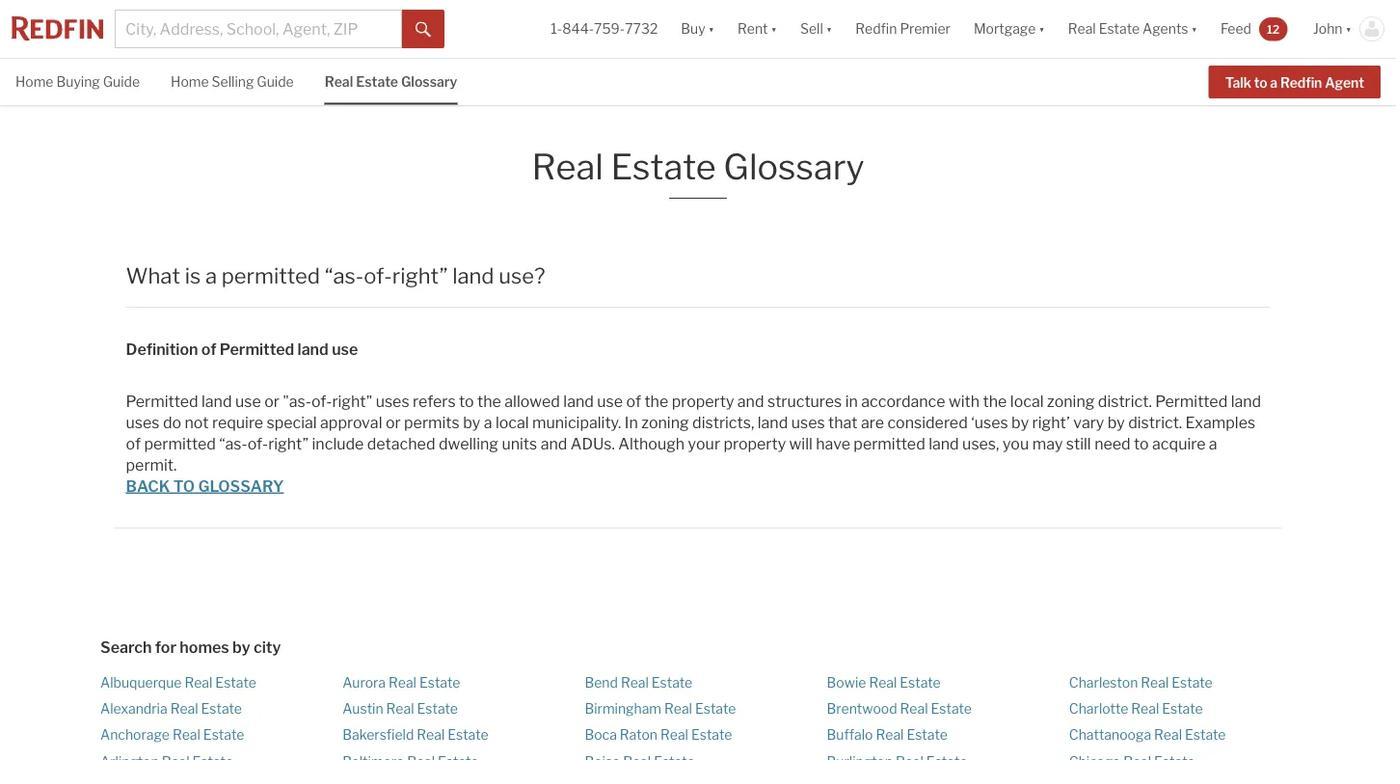 Task type: locate. For each thing, give the bounding box(es) containing it.
of- for "as-
[[364, 263, 392, 289]]

▾ right rent
[[771, 21, 777, 37]]

to right refers
[[459, 392, 474, 410]]

1 home from the left
[[15, 74, 54, 90]]

special
[[267, 413, 317, 432]]

glossary
[[401, 74, 458, 90], [724, 146, 865, 188]]

by
[[463, 413, 481, 432], [1012, 413, 1029, 432], [1108, 413, 1125, 432], [233, 638, 250, 656]]

local up right'
[[1011, 392, 1044, 410]]

bowie real estate
[[827, 674, 941, 691]]

permitted
[[220, 340, 294, 358], [126, 392, 198, 410], [1156, 392, 1228, 410]]

1 horizontal spatial home
[[171, 74, 209, 90]]

or
[[264, 392, 280, 410], [386, 413, 401, 432]]

permitted down do
[[144, 434, 216, 453]]

City, Address, School, Agent, ZIP search field
[[115, 10, 402, 48]]

"as-
[[283, 392, 311, 410]]

uses,
[[963, 434, 1000, 453]]

home left buying at the left top
[[15, 74, 54, 90]]

right" inside the permitted land use or "as-of-right" uses refers to the allowed land use of the property and structures in accordance with the local zoning district. permitted land uses do not require special approval or permits by a local municipality. in zoning districts, land uses that are considered 'uses by right' vary by district. examples of permitted "as-of-right" include detached dwelling units and adus. although your property will have permitted land uses, you may still need to acquire a permit. back to glossary
[[268, 434, 309, 453]]

0 vertical spatial of-
[[364, 263, 392, 289]]

sell ▾
[[801, 21, 833, 37]]

1 the from the left
[[478, 392, 501, 410]]

redfin inside button
[[1281, 75, 1323, 91]]

2 the from the left
[[645, 392, 669, 410]]

bakersfield
[[343, 727, 414, 743]]

▾
[[709, 21, 715, 37], [771, 21, 777, 37], [826, 21, 833, 37], [1039, 21, 1045, 37], [1192, 21, 1198, 37], [1346, 21, 1352, 37]]

district. up acquire
[[1129, 413, 1183, 432]]

to right talk
[[1255, 75, 1268, 91]]

0 vertical spatial zoning
[[1048, 392, 1095, 410]]

acquire
[[1153, 434, 1206, 453]]

zoning up vary
[[1048, 392, 1095, 410]]

redfin left agent
[[1281, 75, 1323, 91]]

sell ▾ button
[[789, 0, 844, 58]]

0 horizontal spatial glossary
[[401, 74, 458, 90]]

examples
[[1186, 413, 1256, 432]]

zoning up although
[[642, 413, 689, 432]]

1 horizontal spatial permitted
[[220, 340, 294, 358]]

feed
[[1221, 21, 1252, 37]]

1 horizontal spatial uses
[[376, 392, 410, 410]]

accordance
[[862, 392, 946, 410]]

▾ right agents
[[1192, 21, 1198, 37]]

0 vertical spatial redfin
[[856, 21, 897, 37]]

property down districts,
[[724, 434, 786, 453]]

detached
[[367, 434, 435, 453]]

uses right right"
[[376, 392, 410, 410]]

birmingham
[[585, 701, 662, 717]]

bend real estate
[[585, 674, 693, 691]]

home inside home buying guide link
[[15, 74, 54, 90]]

albuquerque real estate
[[100, 674, 256, 691]]

city
[[254, 638, 281, 656]]

1 horizontal spatial glossary
[[724, 146, 865, 188]]

local up units
[[496, 413, 529, 432]]

brentwood real estate
[[827, 701, 972, 717]]

▾ right the john
[[1346, 21, 1352, 37]]

1 vertical spatial right"
[[268, 434, 309, 453]]

talk
[[1226, 75, 1252, 91]]

1 horizontal spatial to
[[1134, 434, 1149, 453]]

0 horizontal spatial redfin
[[856, 21, 897, 37]]

use up require
[[235, 392, 261, 410]]

1 horizontal spatial redfin
[[1281, 75, 1323, 91]]

redfin
[[856, 21, 897, 37], [1281, 75, 1323, 91]]

right"
[[332, 392, 373, 410]]

1 vertical spatial redfin
[[1281, 75, 1323, 91]]

bend real estate link
[[585, 674, 693, 691]]

1 horizontal spatial of-
[[311, 392, 332, 410]]

a down the examples on the right of the page
[[1209, 434, 1218, 453]]

0 vertical spatial or
[[264, 392, 280, 410]]

the up although
[[645, 392, 669, 410]]

permitted down are
[[854, 434, 926, 453]]

0 horizontal spatial home
[[15, 74, 54, 90]]

0 horizontal spatial guide
[[103, 74, 140, 90]]

guide
[[103, 74, 140, 90], [257, 74, 294, 90]]

a right talk
[[1271, 75, 1278, 91]]

1 horizontal spatial local
[[1011, 392, 1044, 410]]

5 ▾ from the left
[[1192, 21, 1198, 37]]

1 vertical spatial local
[[496, 413, 529, 432]]

1 horizontal spatial zoning
[[1048, 392, 1095, 410]]

redfin premier
[[856, 21, 951, 37]]

back to glossary link
[[126, 446, 284, 526]]

to right need
[[1134, 434, 1149, 453]]

7732
[[625, 21, 658, 37]]

0 vertical spatial to
[[1255, 75, 1268, 91]]

rent
[[738, 21, 768, 37]]

bakersfield real estate
[[343, 727, 489, 743]]

redfin left premier
[[856, 21, 897, 37]]

a right is
[[205, 263, 217, 289]]

▾ for rent ▾
[[771, 21, 777, 37]]

0 horizontal spatial the
[[478, 392, 501, 410]]

in
[[846, 392, 858, 410]]

2 ▾ from the left
[[771, 21, 777, 37]]

of up in
[[627, 392, 641, 410]]

property up districts,
[[672, 392, 734, 410]]

mortgage ▾ button
[[974, 0, 1045, 58]]

of- for "as-
[[311, 392, 332, 410]]

charlotte real estate link
[[1070, 701, 1204, 717]]

estate inside dropdown button
[[1099, 21, 1140, 37]]

what is a permitted "as-of-right" land use?
[[126, 263, 545, 289]]

real for alexandria real estate
[[170, 701, 198, 717]]

real estate agents ▾ button
[[1057, 0, 1210, 58]]

still
[[1067, 434, 1092, 453]]

permitted up the examples on the right of the page
[[1156, 392, 1228, 410]]

3 the from the left
[[983, 392, 1007, 410]]

or left "as-
[[264, 392, 280, 410]]

bend
[[585, 674, 618, 691]]

estate for chattanooga real estate
[[1185, 727, 1226, 743]]

zoning
[[1048, 392, 1095, 410], [642, 413, 689, 432]]

6 ▾ from the left
[[1346, 21, 1352, 37]]

2 horizontal spatial of
[[627, 392, 641, 410]]

to
[[1255, 75, 1268, 91], [459, 392, 474, 410], [1134, 434, 1149, 453]]

charleston
[[1070, 674, 1139, 691]]

1 vertical spatial and
[[541, 434, 568, 453]]

0 vertical spatial "as-
[[325, 263, 364, 289]]

rent ▾ button
[[738, 0, 777, 58]]

or up 'detached'
[[386, 413, 401, 432]]

1 horizontal spatial "as-
[[325, 263, 364, 289]]

home for home selling guide
[[171, 74, 209, 90]]

1 vertical spatial zoning
[[642, 413, 689, 432]]

1 horizontal spatial and
[[738, 392, 764, 410]]

▾ for sell ▾
[[826, 21, 833, 37]]

alexandria real estate link
[[100, 701, 242, 717]]

premier
[[900, 21, 951, 37]]

albuquerque real estate link
[[100, 674, 256, 691]]

by up 'dwelling'
[[463, 413, 481, 432]]

1 horizontal spatial or
[[386, 413, 401, 432]]

'uses
[[972, 413, 1009, 432]]

of up 'permit.'
[[126, 434, 141, 453]]

use up the municipality.
[[597, 392, 623, 410]]

the left allowed
[[478, 392, 501, 410]]

uses left do
[[126, 413, 160, 432]]

land down considered
[[929, 434, 959, 453]]

permitted up "as-
[[220, 340, 294, 358]]

uses down structures
[[792, 413, 825, 432]]

district. up vary
[[1099, 392, 1152, 410]]

real estate glossary
[[325, 74, 458, 90], [532, 146, 865, 188]]

0 horizontal spatial use
[[235, 392, 261, 410]]

1 vertical spatial real estate glossary
[[532, 146, 865, 188]]

anchorage real estate link
[[100, 727, 244, 743]]

need
[[1095, 434, 1131, 453]]

land up the not
[[202, 392, 232, 410]]

1-844-759-7732 link
[[551, 21, 658, 37]]

0 vertical spatial real estate glossary
[[325, 74, 458, 90]]

2 vertical spatial of
[[126, 434, 141, 453]]

land
[[453, 263, 494, 289], [298, 340, 329, 358], [202, 392, 232, 410], [564, 392, 594, 410], [1231, 392, 1262, 410], [758, 413, 788, 432], [929, 434, 959, 453]]

2 vertical spatial of-
[[248, 434, 268, 453]]

1 horizontal spatial the
[[645, 392, 669, 410]]

of right definition
[[201, 340, 217, 358]]

4 ▾ from the left
[[1039, 21, 1045, 37]]

1 vertical spatial of
[[627, 392, 641, 410]]

▾ right "sell"
[[826, 21, 833, 37]]

3 ▾ from the left
[[826, 21, 833, 37]]

1 vertical spatial of-
[[311, 392, 332, 410]]

2 horizontal spatial of-
[[364, 263, 392, 289]]

0 horizontal spatial "as-
[[219, 434, 248, 453]]

permitted right is
[[222, 263, 320, 289]]

real for austin real estate
[[386, 701, 414, 717]]

0 horizontal spatial right"
[[268, 434, 309, 453]]

birmingham real estate link
[[585, 701, 736, 717]]

charleston real estate link
[[1070, 674, 1213, 691]]

estate for bend real estate
[[652, 674, 693, 691]]

estate for aurora real estate
[[420, 674, 460, 691]]

permitted up do
[[126, 392, 198, 410]]

1 vertical spatial to
[[459, 392, 474, 410]]

1 horizontal spatial right"
[[392, 263, 448, 289]]

0 horizontal spatial uses
[[126, 413, 160, 432]]

0 vertical spatial district.
[[1099, 392, 1152, 410]]

is
[[185, 263, 201, 289]]

sell ▾ button
[[801, 0, 833, 58]]

boca raton real estate link
[[585, 727, 733, 743]]

2 horizontal spatial the
[[983, 392, 1007, 410]]

1 vertical spatial "as-
[[219, 434, 248, 453]]

1 horizontal spatial real estate glossary
[[532, 146, 865, 188]]

the up the 'uses
[[983, 392, 1007, 410]]

a up 'dwelling'
[[484, 413, 492, 432]]

2 horizontal spatial to
[[1255, 75, 1268, 91]]

2 guide from the left
[[257, 74, 294, 90]]

alexandria
[[100, 701, 167, 717]]

guide right buying at the left top
[[103, 74, 140, 90]]

and down the municipality.
[[541, 434, 568, 453]]

a
[[1271, 75, 1278, 91], [205, 263, 217, 289], [484, 413, 492, 432], [1209, 434, 1218, 453]]

0 vertical spatial of
[[201, 340, 217, 358]]

0 horizontal spatial to
[[459, 392, 474, 410]]

mortgage
[[974, 21, 1036, 37]]

use up right"
[[332, 340, 358, 358]]

bowie
[[827, 674, 867, 691]]

home inside home selling guide link
[[171, 74, 209, 90]]

real inside "link"
[[325, 74, 353, 90]]

"as-
[[325, 263, 364, 289], [219, 434, 248, 453]]

0 vertical spatial glossary
[[401, 74, 458, 90]]

units
[[502, 434, 538, 453]]

estate
[[1099, 21, 1140, 37], [356, 74, 398, 90], [611, 146, 716, 188], [215, 674, 256, 691], [420, 674, 460, 691], [652, 674, 693, 691], [900, 674, 941, 691], [1172, 674, 1213, 691], [201, 701, 242, 717], [417, 701, 458, 717], [695, 701, 736, 717], [931, 701, 972, 717], [1163, 701, 1204, 717], [203, 727, 244, 743], [448, 727, 489, 743], [692, 727, 733, 743], [907, 727, 948, 743], [1185, 727, 1226, 743]]

▾ right mortgage
[[1039, 21, 1045, 37]]

and up districts,
[[738, 392, 764, 410]]

chattanooga real estate link
[[1070, 727, 1226, 743]]

district.
[[1099, 392, 1152, 410], [1129, 413, 1183, 432]]

guide right selling
[[257, 74, 294, 90]]

home selling guide
[[171, 74, 294, 90]]

0 horizontal spatial zoning
[[642, 413, 689, 432]]

a inside button
[[1271, 75, 1278, 91]]

home left selling
[[171, 74, 209, 90]]

chattanooga real estate
[[1070, 727, 1226, 743]]

1 ▾ from the left
[[709, 21, 715, 37]]

▾ for john ▾
[[1346, 21, 1352, 37]]

john
[[1314, 21, 1343, 37]]

▾ right buy
[[709, 21, 715, 37]]

1 horizontal spatial guide
[[257, 74, 294, 90]]

0 horizontal spatial local
[[496, 413, 529, 432]]

2 home from the left
[[171, 74, 209, 90]]

land down structures
[[758, 413, 788, 432]]

1 guide from the left
[[103, 74, 140, 90]]

estate for bakersfield real estate
[[448, 727, 489, 743]]

1 horizontal spatial use
[[332, 340, 358, 358]]



Task type: describe. For each thing, give the bounding box(es) containing it.
permitted land use or "as-of-right" uses refers to the allowed land use of the property and structures in accordance with the local zoning district. permitted land uses do not require special approval or permits by a local municipality. in zoning districts, land uses that are considered 'uses by right' vary by district. examples of permitted "as-of-right" include detached dwelling units and adus. although your property will have permitted land uses, you may still need to acquire a permit. back to glossary
[[126, 392, 1262, 495]]

0 horizontal spatial of-
[[248, 434, 268, 453]]

estate for birmingham real estate
[[695, 701, 736, 717]]

dwelling
[[439, 434, 499, 453]]

birmingham real estate
[[585, 701, 736, 717]]

estate for anchorage real estate
[[203, 727, 244, 743]]

structures
[[768, 392, 842, 410]]

rent ▾
[[738, 21, 777, 37]]

may
[[1033, 434, 1063, 453]]

0 horizontal spatial permitted
[[126, 392, 198, 410]]

aurora real estate link
[[343, 674, 460, 691]]

home selling guide link
[[171, 59, 294, 103]]

0 vertical spatial and
[[738, 392, 764, 410]]

with
[[949, 392, 980, 410]]

0 horizontal spatial or
[[264, 392, 280, 410]]

boca
[[585, 727, 617, 743]]

glossary
[[198, 477, 284, 495]]

real for brentwood real estate
[[901, 701, 928, 717]]

sell
[[801, 21, 824, 37]]

real for bend real estate
[[621, 674, 649, 691]]

permits
[[404, 413, 460, 432]]

although
[[619, 434, 685, 453]]

1 vertical spatial or
[[386, 413, 401, 432]]

to inside talk to a redfin agent button
[[1255, 75, 1268, 91]]

estate for alexandria real estate
[[201, 701, 242, 717]]

you
[[1003, 434, 1029, 453]]

redfin inside button
[[856, 21, 897, 37]]

guide for home buying guide
[[103, 74, 140, 90]]

alexandria real estate
[[100, 701, 242, 717]]

estate inside "link"
[[356, 74, 398, 90]]

real estate agents ▾ link
[[1069, 0, 1198, 58]]

0 vertical spatial property
[[672, 392, 734, 410]]

2 horizontal spatial uses
[[792, 413, 825, 432]]

▾ for buy ▾
[[709, 21, 715, 37]]

districts,
[[693, 413, 755, 432]]

1 horizontal spatial of
[[201, 340, 217, 358]]

in
[[625, 413, 638, 432]]

1 horizontal spatial permitted
[[222, 263, 320, 289]]

charlotte
[[1070, 701, 1129, 717]]

real for bowie real estate
[[869, 674, 897, 691]]

buy ▾ button
[[681, 0, 715, 58]]

vary
[[1074, 413, 1105, 432]]

anchorage real estate
[[100, 727, 244, 743]]

buffalo
[[827, 727, 873, 743]]

land up "as-
[[298, 340, 329, 358]]

albuquerque
[[100, 674, 182, 691]]

allowed
[[505, 392, 560, 410]]

1 vertical spatial property
[[724, 434, 786, 453]]

buy
[[681, 21, 706, 37]]

0 vertical spatial local
[[1011, 392, 1044, 410]]

what
[[126, 263, 180, 289]]

require
[[212, 413, 263, 432]]

844-
[[563, 21, 594, 37]]

by up you
[[1012, 413, 1029, 432]]

12
[[1267, 22, 1280, 36]]

0 vertical spatial right"
[[392, 263, 448, 289]]

agent
[[1325, 75, 1365, 91]]

0 horizontal spatial and
[[541, 434, 568, 453]]

search for homes by city
[[100, 638, 281, 656]]

estate for austin real estate
[[417, 701, 458, 717]]

have
[[816, 434, 851, 453]]

real for charlotte real estate
[[1132, 701, 1160, 717]]

1 vertical spatial district.
[[1129, 413, 1183, 432]]

2 horizontal spatial permitted
[[1156, 392, 1228, 410]]

estate for bowie real estate
[[900, 674, 941, 691]]

definition
[[126, 340, 198, 358]]

right'
[[1033, 413, 1070, 432]]

real for buffalo real estate
[[876, 727, 904, 743]]

2 horizontal spatial use
[[597, 392, 623, 410]]

do
[[163, 413, 181, 432]]

land up the municipality.
[[564, 392, 594, 410]]

to
[[173, 477, 195, 495]]

0 horizontal spatial permitted
[[144, 434, 216, 453]]

charlotte real estate
[[1070, 701, 1204, 717]]

aurora
[[343, 674, 386, 691]]

will
[[790, 434, 813, 453]]

brentwood
[[827, 701, 898, 717]]

real inside dropdown button
[[1069, 21, 1096, 37]]

land left use?
[[453, 263, 494, 289]]

selling
[[212, 74, 254, 90]]

▾ for mortgage ▾
[[1039, 21, 1045, 37]]

real for aurora real estate
[[389, 674, 417, 691]]

759-
[[594, 21, 625, 37]]

redfin premier button
[[844, 0, 963, 58]]

refers
[[413, 392, 456, 410]]

estate for albuquerque real estate
[[215, 674, 256, 691]]

austin real estate
[[343, 701, 458, 717]]

1 vertical spatial glossary
[[724, 146, 865, 188]]

glossary inside real estate glossary "link"
[[401, 74, 458, 90]]

estate for charlotte real estate
[[1163, 701, 1204, 717]]

estate for buffalo real estate
[[907, 727, 948, 743]]

permit.
[[126, 455, 177, 474]]

buy ▾
[[681, 21, 715, 37]]

home buying guide
[[15, 74, 140, 90]]

1-844-759-7732
[[551, 21, 658, 37]]

real for chattanooga real estate
[[1155, 727, 1183, 743]]

real for albuquerque real estate
[[185, 674, 213, 691]]

land up the examples on the right of the page
[[1231, 392, 1262, 410]]

real for anchorage real estate
[[173, 727, 201, 743]]

bowie real estate link
[[827, 674, 941, 691]]

2 vertical spatial to
[[1134, 434, 1149, 453]]

use?
[[499, 263, 545, 289]]

raton
[[620, 727, 658, 743]]

real for bakersfield real estate
[[417, 727, 445, 743]]

buffalo real estate
[[827, 727, 948, 743]]

by left city
[[233, 638, 250, 656]]

back
[[126, 477, 170, 495]]

chattanooga
[[1070, 727, 1152, 743]]

talk to a redfin agent
[[1226, 75, 1365, 91]]

austin real estate link
[[343, 701, 458, 717]]

"as- inside the permitted land use or "as-of-right" uses refers to the allowed land use of the property and structures in accordance with the local zoning district. permitted land uses do not require special approval or permits by a local municipality. in zoning districts, land uses that are considered 'uses by right' vary by district. examples of permitted "as-of-right" include detached dwelling units and adus. although your property will have permitted land uses, you may still need to acquire a permit. back to glossary
[[219, 434, 248, 453]]

mortgage ▾ button
[[963, 0, 1057, 58]]

that
[[829, 413, 858, 432]]

estate for brentwood real estate
[[931, 701, 972, 717]]

homes
[[180, 638, 229, 656]]

0 horizontal spatial real estate glossary
[[325, 74, 458, 90]]

real for birmingham real estate
[[665, 701, 693, 717]]

estate for charleston real estate
[[1172, 674, 1213, 691]]

charleston real estate
[[1070, 674, 1213, 691]]

0 horizontal spatial of
[[126, 434, 141, 453]]

not
[[185, 413, 209, 432]]

for
[[155, 638, 177, 656]]

submit search image
[[416, 22, 431, 37]]

home buying guide link
[[15, 59, 140, 103]]

talk to a redfin agent button
[[1209, 66, 1381, 98]]

guide for home selling guide
[[257, 74, 294, 90]]

real for charleston real estate
[[1141, 674, 1169, 691]]

aurora real estate
[[343, 674, 460, 691]]

home for home buying guide
[[15, 74, 54, 90]]

search
[[100, 638, 152, 656]]

2 horizontal spatial permitted
[[854, 434, 926, 453]]

austin
[[343, 701, 384, 717]]

by up need
[[1108, 413, 1125, 432]]



Task type: vqa. For each thing, say whether or not it's contained in the screenshot.
Alexandria Real Estate
yes



